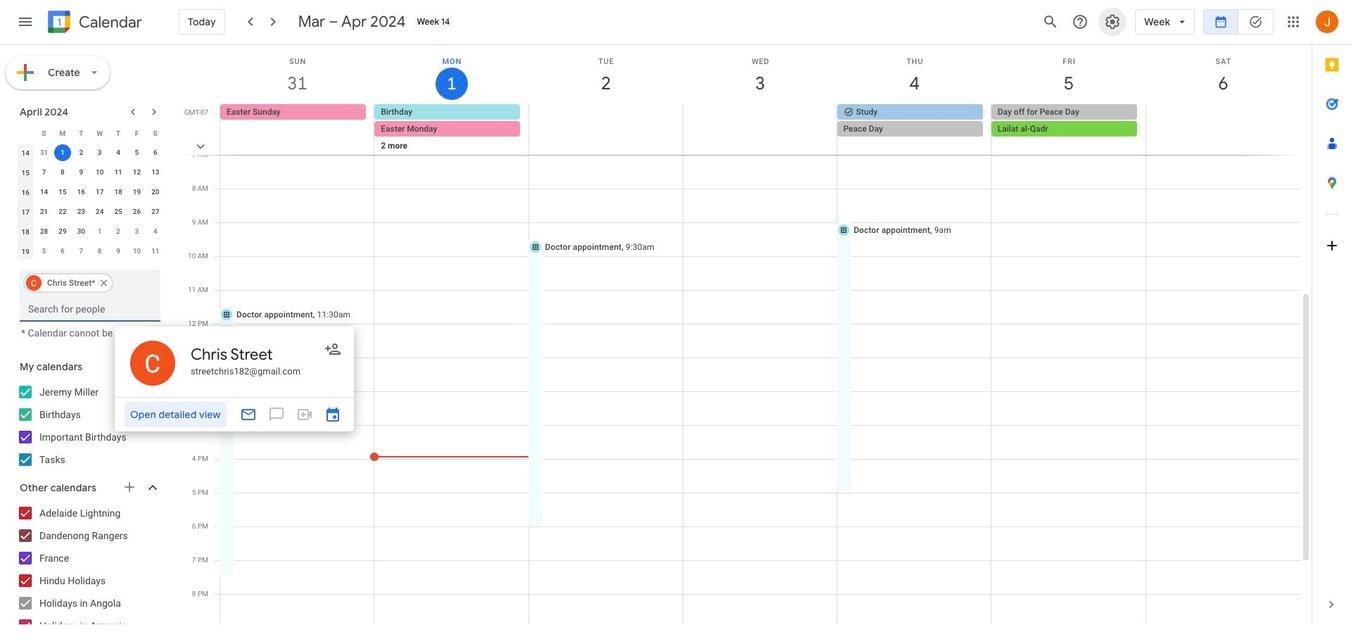 Task type: locate. For each thing, give the bounding box(es) containing it.
selected people list box
[[20, 270, 160, 296]]

column header
[[16, 123, 35, 143]]

2 element
[[73, 144, 90, 161]]

13 element
[[147, 164, 164, 181]]

29 element
[[54, 223, 71, 240]]

28 element
[[36, 223, 52, 240]]

heading
[[76, 14, 142, 31]]

9 element
[[73, 164, 90, 181]]

row group inside april 2024 "grid"
[[16, 143, 165, 261]]

may 10 element
[[128, 243, 145, 260]]

may 4 element
[[147, 223, 164, 240]]

calendar element
[[45, 8, 142, 39]]

chris street, selected option
[[23, 272, 114, 294]]

None search field
[[0, 264, 175, 339]]

4 element
[[110, 144, 127, 161]]

Search for people text field
[[28, 296, 152, 322]]

25 element
[[110, 203, 127, 220]]

row
[[214, 104, 1312, 172], [16, 123, 165, 143], [16, 143, 165, 163], [16, 163, 165, 182], [16, 182, 165, 202], [16, 202, 165, 222], [16, 222, 165, 241], [16, 241, 165, 261]]

grid
[[180, 45, 1312, 625]]

11 element
[[110, 164, 127, 181]]

may 5 element
[[36, 243, 52, 260]]

may 9 element
[[110, 243, 127, 260]]

cell
[[375, 104, 529, 172], [529, 104, 683, 172], [683, 104, 837, 172], [837, 104, 992, 172], [992, 104, 1146, 172], [1146, 104, 1300, 172], [53, 143, 72, 163]]

row group
[[16, 143, 165, 261]]

30 element
[[73, 223, 90, 240]]

tab list
[[1313, 45, 1352, 585]]

3 element
[[91, 144, 108, 161]]

other calendars list
[[3, 502, 175, 625]]

18 element
[[110, 184, 127, 201]]

may 11 element
[[147, 243, 164, 260]]

march 31 element
[[36, 144, 52, 161]]

7 element
[[36, 164, 52, 181]]

27 element
[[147, 203, 164, 220]]

information card element
[[115, 327, 354, 431]]

cell inside april 2024 "grid"
[[53, 143, 72, 163]]

may 7 element
[[73, 243, 90, 260]]

21 element
[[36, 203, 52, 220]]

may 8 element
[[91, 243, 108, 260]]

column header inside april 2024 "grid"
[[16, 123, 35, 143]]



Task type: vqa. For each thing, say whether or not it's contained in the screenshot.
the May 1 "element"
yes



Task type: describe. For each thing, give the bounding box(es) containing it.
16 element
[[73, 184, 90, 201]]

12 element
[[128, 164, 145, 181]]

1, today element
[[54, 144, 71, 161]]

settings menu image
[[1104, 13, 1121, 30]]

heading inside calendar element
[[76, 14, 142, 31]]

23 element
[[73, 203, 90, 220]]

20 element
[[147, 184, 164, 201]]

add other calendars image
[[122, 480, 137, 494]]

may 1 element
[[91, 223, 108, 240]]

22 element
[[54, 203, 71, 220]]

19 element
[[128, 184, 145, 201]]

17 element
[[91, 184, 108, 201]]

26 element
[[128, 203, 145, 220]]

8 element
[[54, 164, 71, 181]]

6 element
[[147, 144, 164, 161]]

may 3 element
[[128, 223, 145, 240]]

5 element
[[128, 144, 145, 161]]

24 element
[[91, 203, 108, 220]]

my calendars list
[[3, 381, 175, 471]]

14 element
[[36, 184, 52, 201]]

april 2024 grid
[[13, 123, 165, 261]]

may 2 element
[[110, 223, 127, 240]]

may 6 element
[[54, 243, 71, 260]]

15 element
[[54, 184, 71, 201]]

10 element
[[91, 164, 108, 181]]

main drawer image
[[17, 13, 34, 30]]



